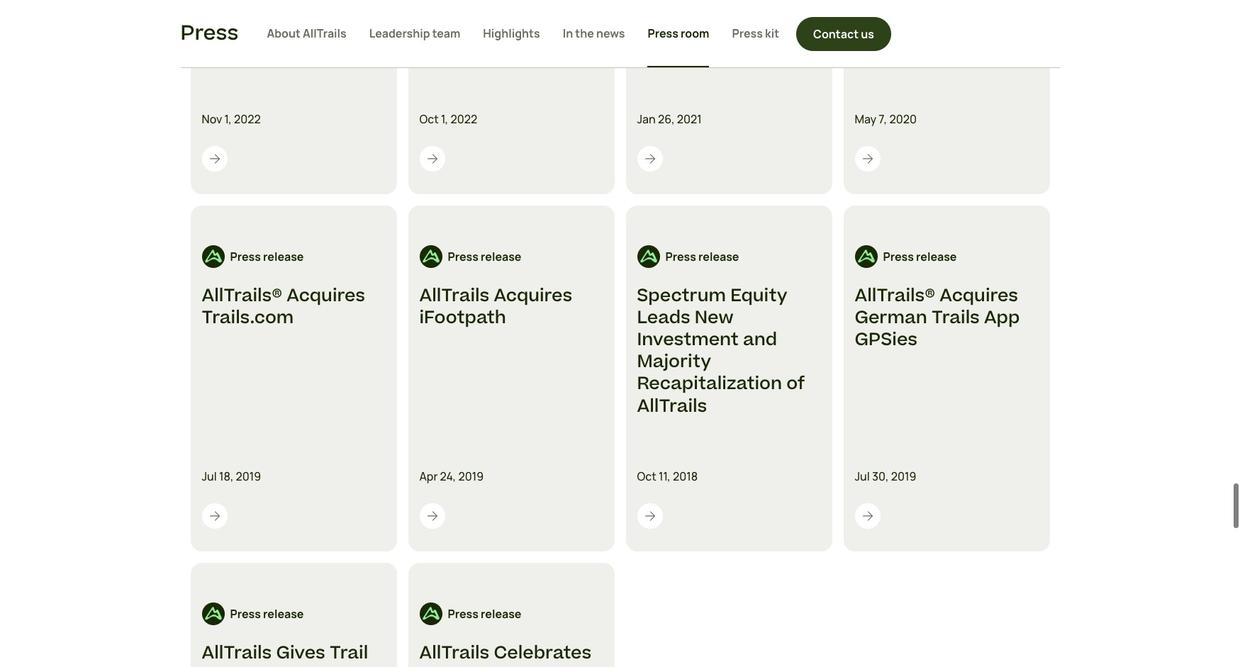 Task type: describe. For each thing, give the bounding box(es) containing it.
acquires for trails.com
[[287, 282, 365, 307]]

highlights button
[[483, 0, 540, 67]]

alltrails celebrates one million mobil
[[419, 640, 592, 667]]

press card button image for apr
[[425, 508, 439, 522]]

tab list containing about alltrails
[[267, 0, 779, 67]]

about alltrails button
[[267, 0, 347, 67]]

leadership
[[369, 25, 430, 41]]

press card button image for jan
[[643, 150, 657, 164]]

oct for oct 1, 2022
[[419, 110, 439, 125]]

celebrates
[[494, 640, 592, 665]]

alltrails for alltrails gives trail users peace of min
[[202, 640, 272, 665]]

gpsies
[[855, 326, 918, 351]]

trail
[[330, 640, 368, 665]]

german
[[855, 304, 927, 329]]

press room button
[[648, 0, 710, 67]]

the
[[575, 25, 594, 41]]

2022 for oct 1, 2022
[[451, 110, 477, 125]]

press card button image for jul 30, 2019
[[861, 508, 875, 522]]

alltrails gives trail users peace of min
[[202, 640, 383, 667]]

oct 1, 2022
[[419, 110, 477, 125]]

nov 1, 2022
[[202, 110, 261, 125]]

alltrails® acquires german trails app gpsies
[[855, 282, 1020, 351]]

apr 24, 2019
[[419, 468, 484, 483]]

in the news
[[563, 25, 625, 41]]

us
[[861, 26, 874, 41]]

investment
[[637, 326, 739, 351]]

press card button image for nov 1, 2022
[[207, 150, 222, 164]]

2019 for alltrails® acquires trails.com
[[236, 468, 261, 483]]

2019 for alltrails® acquires german trails app gpsies
[[891, 468, 917, 483]]

1, for oct
[[441, 110, 448, 125]]

contact us
[[814, 26, 874, 41]]

press release for trails.com
[[230, 247, 304, 263]]

contact us link
[[797, 17, 891, 51]]

leadership team button
[[369, 0, 461, 67]]

press release for leads
[[666, 247, 739, 263]]

majority
[[637, 348, 711, 373]]

may 7, 2020
[[855, 110, 917, 125]]

trails
[[932, 304, 980, 329]]

press for alltrails® acquires german trails app gpsies
[[883, 247, 914, 263]]

release for trails.com
[[263, 247, 304, 263]]

peace
[[257, 662, 312, 667]]

leads
[[637, 304, 690, 329]]

trails.com
[[202, 304, 294, 329]]

recapitalization
[[637, 371, 782, 395]]

gives
[[276, 640, 325, 665]]

room
[[681, 25, 710, 41]]

alltrails® for german
[[855, 282, 936, 307]]

press for alltrails® acquires trails.com
[[230, 247, 261, 263]]

of inside the spectrum equity leads new investment and majority recapitalization of alltrails
[[787, 371, 805, 395]]

one
[[419, 662, 456, 667]]

cookie consent banner dialog
[[17, 600, 1223, 650]]

about alltrails
[[267, 25, 347, 41]]

kit
[[765, 25, 779, 41]]

press release for trail
[[230, 605, 304, 621]]

oct for oct 11, 2018
[[637, 468, 657, 483]]

press card button image for may
[[861, 150, 875, 164]]

about
[[267, 25, 301, 41]]

acquires for ifootpath
[[494, 282, 572, 307]]

2018
[[673, 468, 698, 483]]

jan 26, 2021
[[637, 110, 702, 125]]



Task type: vqa. For each thing, say whether or not it's contained in the screenshot.
the Missouri, on the bottom of page
no



Task type: locate. For each thing, give the bounding box(es) containing it.
release for ifootpath
[[481, 247, 522, 263]]

release for one
[[481, 605, 522, 621]]

0 horizontal spatial jul
[[202, 468, 217, 483]]

of inside alltrails gives trail users peace of min
[[317, 662, 335, 667]]

press kit
[[732, 25, 779, 41]]

alltrails
[[303, 25, 347, 41], [419, 282, 490, 307], [637, 393, 707, 417], [202, 640, 272, 665], [419, 640, 490, 665]]

alltrails® inside alltrails® acquires german trails app gpsies
[[855, 282, 936, 307]]

tab list
[[267, 0, 779, 67]]

dialog
[[0, 0, 1240, 667]]

leadership team
[[369, 25, 461, 41]]

1 horizontal spatial 1,
[[441, 110, 448, 125]]

press card button image
[[643, 150, 657, 164], [861, 150, 875, 164], [207, 508, 222, 522], [425, 508, 439, 522]]

jul for alltrails® acquires german trails app gpsies
[[855, 468, 870, 483]]

highlights
[[483, 25, 540, 41]]

30,
[[872, 468, 889, 483]]

2 2019 from the left
[[458, 468, 484, 483]]

1 horizontal spatial acquires
[[494, 282, 572, 307]]

press card button image for jul
[[207, 508, 222, 522]]

apr
[[419, 468, 438, 483]]

2 acquires from the left
[[494, 282, 572, 307]]

1, for nov
[[224, 110, 232, 125]]

alltrails inside alltrails celebrates one million mobil
[[419, 640, 490, 665]]

users
[[202, 662, 252, 667]]

2019 right 24,
[[458, 468, 484, 483]]

0 horizontal spatial of
[[317, 662, 335, 667]]

ifootpath
[[419, 304, 506, 329]]

0 vertical spatial oct
[[419, 110, 439, 125]]

24,
[[440, 468, 456, 483]]

acquires inside 'alltrails® acquires trails.com'
[[287, 282, 365, 307]]

3 2019 from the left
[[891, 468, 917, 483]]

1 horizontal spatial 2022
[[451, 110, 477, 125]]

in
[[563, 25, 573, 41]]

jul 30, 2019
[[855, 468, 917, 483]]

and
[[743, 326, 777, 351]]

oct 11, 2018
[[637, 468, 698, 483]]

0 horizontal spatial 1,
[[224, 110, 232, 125]]

1 1, from the left
[[224, 110, 232, 125]]

press release up spectrum
[[666, 247, 739, 263]]

press card button image down nov
[[207, 150, 222, 164]]

press release up 'alltrails® acquires trails.com'
[[230, 247, 304, 263]]

alltrails inside alltrails gives trail users peace of min
[[202, 640, 272, 665]]

million
[[460, 662, 517, 667]]

release for trail
[[263, 605, 304, 621]]

1 horizontal spatial of
[[787, 371, 805, 395]]

2022 for nov 1, 2022
[[234, 110, 261, 125]]

nov
[[202, 110, 222, 125]]

1 vertical spatial of
[[317, 662, 335, 667]]

press for alltrails gives trail users peace of min
[[230, 605, 261, 621]]

press room
[[648, 25, 710, 41]]

press release up alltrails celebrates one million mobil
[[448, 605, 522, 621]]

press card button image down 18, in the left bottom of the page
[[207, 508, 222, 522]]

jan
[[637, 110, 656, 125]]

alltrails® inside 'alltrails® acquires trails.com'
[[202, 282, 282, 307]]

1 jul from the left
[[202, 468, 217, 483]]

1 horizontal spatial 2019
[[458, 468, 484, 483]]

release for german
[[916, 247, 957, 263]]

0 horizontal spatial oct
[[419, 110, 439, 125]]

acquires
[[287, 282, 365, 307], [494, 282, 572, 307], [940, 282, 1018, 307]]

press release
[[230, 247, 304, 263], [448, 247, 522, 263], [666, 247, 739, 263], [883, 247, 957, 263], [230, 605, 304, 621], [448, 605, 522, 621]]

0 vertical spatial of
[[787, 371, 805, 395]]

2019 for alltrails acquires ifootpath
[[458, 468, 484, 483]]

oct
[[419, 110, 439, 125], [637, 468, 657, 483]]

acquires inside alltrails acquires ifootpath
[[494, 282, 572, 307]]

alltrails for alltrails celebrates one million mobil
[[419, 640, 490, 665]]

press release for ifootpath
[[448, 247, 522, 263]]

press release up alltrails acquires ifootpath
[[448, 247, 522, 263]]

press for alltrails acquires ifootpath
[[448, 247, 479, 263]]

acquires for german
[[940, 282, 1018, 307]]

new
[[695, 304, 734, 329]]

0 horizontal spatial 2019
[[236, 468, 261, 483]]

press release up alltrails® acquires german trails app gpsies
[[883, 247, 957, 263]]

jul 18, 2019
[[202, 468, 261, 483]]

1 alltrails® from the left
[[202, 282, 282, 307]]

release up alltrails celebrates one million mobil
[[481, 605, 522, 621]]

2 jul from the left
[[855, 468, 870, 483]]

jul for alltrails® acquires trails.com
[[202, 468, 217, 483]]

equity
[[731, 282, 787, 307]]

press card button image for oct 11, 2018
[[643, 508, 657, 522]]

2 horizontal spatial acquires
[[940, 282, 1018, 307]]

1 horizontal spatial oct
[[637, 468, 657, 483]]

alltrails acquires ifootpath
[[419, 282, 572, 329]]

1 2022 from the left
[[234, 110, 261, 125]]

2020
[[890, 110, 917, 125]]

news
[[597, 25, 625, 41]]

alltrails®
[[202, 282, 282, 307], [855, 282, 936, 307]]

of
[[787, 371, 805, 395], [317, 662, 335, 667]]

release for leads
[[699, 247, 739, 263]]

2019 right 18, in the left bottom of the page
[[236, 468, 261, 483]]

2 1, from the left
[[441, 110, 448, 125]]

alltrails for alltrails acquires ifootpath
[[419, 282, 490, 307]]

1,
[[224, 110, 232, 125], [441, 110, 448, 125]]

2 2022 from the left
[[451, 110, 477, 125]]

press card button image down oct 11, 2018
[[643, 508, 657, 522]]

release
[[263, 247, 304, 263], [481, 247, 522, 263], [699, 247, 739, 263], [916, 247, 957, 263], [263, 605, 304, 621], [481, 605, 522, 621]]

0 horizontal spatial acquires
[[287, 282, 365, 307]]

jul left the 30,
[[855, 468, 870, 483]]

jul left 18, in the left bottom of the page
[[202, 468, 217, 483]]

alltrails inside alltrails acquires ifootpath
[[419, 282, 490, 307]]

press card button image down the 30,
[[861, 508, 875, 522]]

release up 'alltrails® acquires trails.com'
[[263, 247, 304, 263]]

2019
[[236, 468, 261, 483], [458, 468, 484, 483], [891, 468, 917, 483]]

18,
[[219, 468, 234, 483]]

press release up alltrails gives trail users peace of min
[[230, 605, 304, 621]]

release up alltrails acquires ifootpath
[[481, 247, 522, 263]]

alltrails® acquires trails.com
[[202, 282, 365, 329]]

2022
[[234, 110, 261, 125], [451, 110, 477, 125]]

contact
[[814, 26, 859, 41]]

press
[[180, 19, 239, 48], [648, 25, 679, 41], [732, 25, 763, 41], [230, 247, 261, 263], [448, 247, 479, 263], [666, 247, 696, 263], [883, 247, 914, 263], [230, 605, 261, 621], [448, 605, 479, 621]]

3 acquires from the left
[[940, 282, 1018, 307]]

press for spectrum equity leads new investment and majority recapitalization of alltrails
[[666, 247, 696, 263]]

press inside press kit button
[[732, 25, 763, 41]]

press for alltrails celebrates one million mobil
[[448, 605, 479, 621]]

press release for german
[[883, 247, 957, 263]]

press card button image down apr
[[425, 508, 439, 522]]

1 horizontal spatial alltrails®
[[855, 282, 936, 307]]

1 acquires from the left
[[287, 282, 365, 307]]

spectrum
[[637, 282, 726, 307]]

alltrails® for trails.com
[[202, 282, 282, 307]]

press inside "press room" button
[[648, 25, 679, 41]]

1 vertical spatial oct
[[637, 468, 657, 483]]

press card button image
[[207, 150, 222, 164], [425, 150, 439, 164], [643, 508, 657, 522], [861, 508, 875, 522]]

1 horizontal spatial jul
[[855, 468, 870, 483]]

alltrails inside button
[[303, 25, 347, 41]]

1 2019 from the left
[[236, 468, 261, 483]]

release up alltrails gives trail users peace of min
[[263, 605, 304, 621]]

press card button image down "may"
[[861, 150, 875, 164]]

26,
[[658, 110, 675, 125]]

in the news button
[[563, 0, 625, 67]]

press card button image down oct 1, 2022 on the top of page
[[425, 150, 439, 164]]

may
[[855, 110, 877, 125]]

press kit button
[[732, 0, 779, 67]]

press release for one
[[448, 605, 522, 621]]

app
[[984, 304, 1020, 329]]

team
[[432, 25, 461, 41]]

press card button image down jan
[[643, 150, 657, 164]]

11,
[[659, 468, 671, 483]]

acquires inside alltrails® acquires german trails app gpsies
[[940, 282, 1018, 307]]

jul
[[202, 468, 217, 483], [855, 468, 870, 483]]

alltrails inside the spectrum equity leads new investment and majority recapitalization of alltrails
[[637, 393, 707, 417]]

2019 right the 30,
[[891, 468, 917, 483]]

0 horizontal spatial alltrails®
[[202, 282, 282, 307]]

release up alltrails® acquires german trails app gpsies
[[916, 247, 957, 263]]

0 horizontal spatial 2022
[[234, 110, 261, 125]]

2021
[[677, 110, 702, 125]]

spectrum equity leads new investment and majority recapitalization of alltrails
[[637, 282, 805, 417]]

7,
[[879, 110, 887, 125]]

press card button image for oct 1, 2022
[[425, 150, 439, 164]]

2 horizontal spatial 2019
[[891, 468, 917, 483]]

2 alltrails® from the left
[[855, 282, 936, 307]]

release up spectrum
[[699, 247, 739, 263]]



